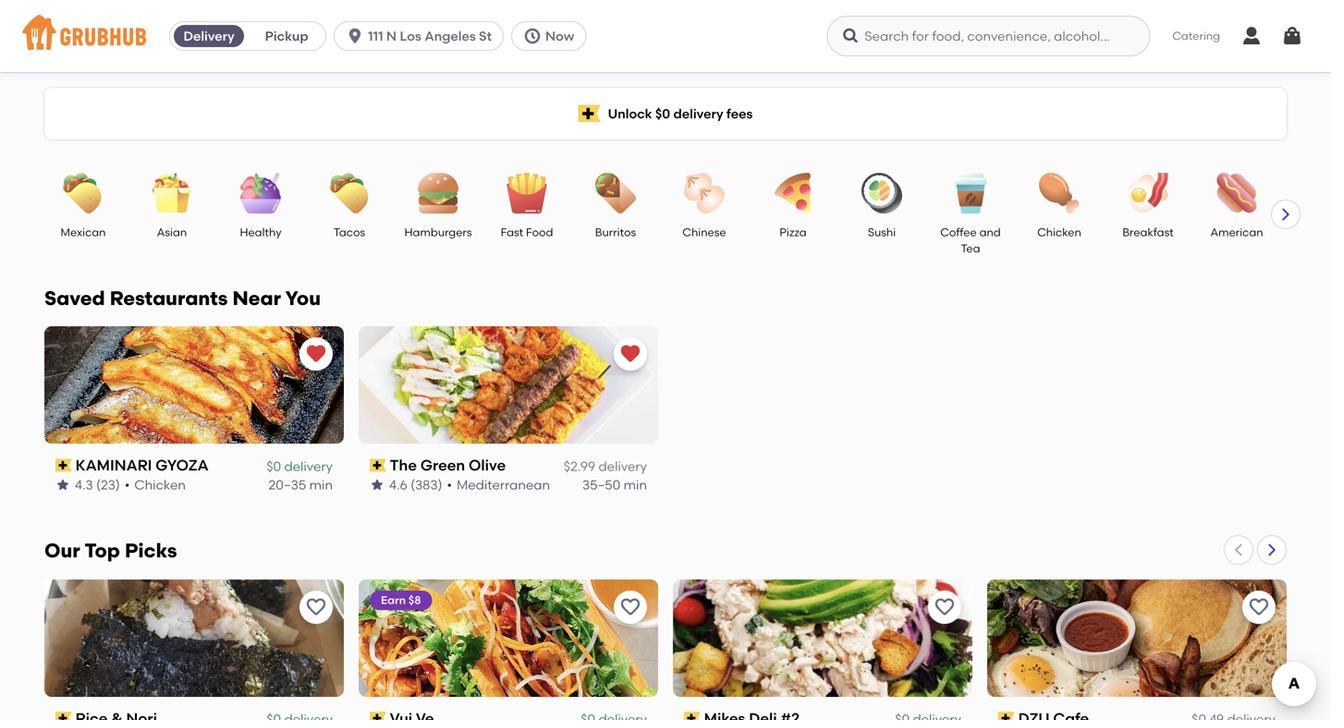 Task type: describe. For each thing, give the bounding box(es) containing it.
fees
[[727, 106, 753, 121]]

hamburgers
[[405, 226, 472, 239]]

save this restaurant button for rice & nori logo
[[300, 591, 333, 624]]

2 horizontal spatial delivery
[[674, 106, 724, 121]]

delivery for kaminari gyoza
[[284, 458, 333, 474]]

save this restaurant button for "mikes deli #2 logo"
[[928, 591, 962, 624]]

our
[[44, 539, 80, 563]]

111 n los angeles st
[[368, 28, 492, 44]]

111 n los angeles st button
[[334, 21, 511, 51]]

20–35
[[269, 477, 306, 493]]

coffee and tea
[[941, 226, 1001, 255]]

restaurants
[[110, 287, 228, 310]]

kaminari
[[76, 456, 152, 474]]

star icon image for kaminari gyoza
[[55, 478, 70, 493]]

angeles
[[425, 28, 476, 44]]

food
[[526, 226, 553, 239]]

0 horizontal spatial $0
[[267, 458, 281, 474]]

subscription pass image for rice & nori logo
[[55, 712, 72, 720]]

hamburgers image
[[406, 173, 471, 214]]

0 horizontal spatial subscription pass image
[[370, 459, 386, 472]]

kaminari gyoza logo image
[[44, 326, 344, 444]]

$8
[[409, 594, 421, 607]]

saved
[[44, 287, 105, 310]]

caret left icon image
[[1232, 543, 1247, 558]]

1 horizontal spatial $0
[[656, 106, 671, 121]]

kaminari gyoza
[[76, 456, 209, 474]]

min for the green olive
[[624, 477, 647, 493]]

1 horizontal spatial chicken
[[1038, 226, 1082, 239]]

you
[[285, 287, 321, 310]]

now button
[[511, 21, 594, 51]]

mexican
[[61, 226, 106, 239]]

2 save this restaurant image from the left
[[620, 596, 642, 619]]

• chicken
[[125, 477, 186, 493]]

los
[[400, 28, 422, 44]]

min for kaminari gyoza
[[309, 477, 333, 493]]

breakfast image
[[1116, 173, 1181, 214]]

mexican image
[[51, 173, 116, 214]]

pizza image
[[761, 173, 826, 214]]

dzu cafe logo image
[[988, 580, 1287, 697]]

pickup
[[265, 28, 309, 44]]

green
[[421, 456, 465, 474]]

save this restaurant image for dzu cafe logo
[[1248, 596, 1271, 619]]

svg image inside 'now' button
[[523, 27, 542, 45]]

svg image inside 111 n los angeles st button
[[346, 27, 364, 45]]

fast food
[[501, 226, 553, 239]]

delivery for the green olive
[[599, 458, 647, 474]]

• mediterranean
[[447, 477, 550, 493]]

• for gyoza
[[125, 477, 130, 493]]

near
[[233, 287, 281, 310]]

$0 delivery
[[267, 458, 333, 474]]

2 horizontal spatial svg image
[[1282, 25, 1304, 47]]

burritos image
[[584, 173, 648, 214]]

fast food image
[[495, 173, 560, 214]]

the
[[390, 456, 417, 474]]

chinese image
[[672, 173, 737, 214]]

olive
[[469, 456, 506, 474]]

35–50 min
[[583, 477, 647, 493]]

• for green
[[447, 477, 452, 493]]

coffee and tea image
[[939, 173, 1003, 214]]

save this restaurant image for "mikes deli #2 logo"
[[934, 596, 956, 619]]

(383)
[[411, 477, 443, 493]]

4.3 (23)
[[75, 477, 120, 493]]

burritos
[[595, 226, 636, 239]]

0 vertical spatial caret right icon image
[[1279, 207, 1294, 222]]

gyoza
[[156, 456, 209, 474]]

1 horizontal spatial subscription pass image
[[999, 712, 1015, 720]]



Task type: vqa. For each thing, say whether or not it's contained in the screenshot.
Pickup
yes



Task type: locate. For each thing, give the bounding box(es) containing it.
4 save this restaurant image from the left
[[1248, 596, 1271, 619]]

min
[[309, 477, 333, 493], [624, 477, 647, 493]]

20–35 min
[[269, 477, 333, 493]]

catering
[[1173, 29, 1221, 42]]

and
[[980, 226, 1001, 239]]

1 vertical spatial chicken
[[134, 477, 186, 493]]

asian
[[157, 226, 187, 239]]

4 save this restaurant button from the left
[[1243, 591, 1276, 624]]

rice & nori logo image
[[44, 580, 344, 697]]

saved restaurant image
[[305, 343, 327, 365]]

$2.99
[[564, 458, 596, 474]]

chicken image
[[1027, 173, 1092, 214]]

catering button
[[1160, 15, 1234, 57]]

saved restaurant button for kaminari gyoza
[[300, 338, 333, 371]]

caret right icon image
[[1279, 207, 1294, 222], [1265, 543, 1280, 558]]

2 star icon image from the left
[[370, 478, 385, 493]]

save this restaurant image
[[305, 596, 327, 619], [620, 596, 642, 619], [934, 596, 956, 619], [1248, 596, 1271, 619]]

chicken down "kaminari gyoza"
[[134, 477, 186, 493]]

tacos image
[[317, 173, 382, 214]]

delivery up 20–35 min
[[284, 458, 333, 474]]

$0 up the 20–35
[[267, 458, 281, 474]]

1 horizontal spatial •
[[447, 477, 452, 493]]

1 saved restaurant button from the left
[[300, 338, 333, 371]]

n
[[387, 28, 397, 44]]

healthy
[[240, 226, 282, 239]]

saved restaurants near you
[[44, 287, 321, 310]]

grubhub plus flag logo image
[[579, 105, 601, 123]]

min down $0 delivery
[[309, 477, 333, 493]]

•
[[125, 477, 130, 493], [447, 477, 452, 493]]

breakfast
[[1123, 226, 1174, 239]]

4.6
[[389, 477, 408, 493]]

subscription pass image for "mikes deli #2 logo"
[[684, 712, 701, 720]]

(23)
[[96, 477, 120, 493]]

st
[[479, 28, 492, 44]]

main navigation navigation
[[0, 0, 1332, 72]]

svg image right catering 'button' on the top right of the page
[[1241, 25, 1263, 47]]

2 min from the left
[[624, 477, 647, 493]]

35–50
[[583, 477, 621, 493]]

1 horizontal spatial delivery
[[599, 458, 647, 474]]

1 vertical spatial caret right icon image
[[1265, 543, 1280, 558]]

saved restaurant button
[[300, 338, 333, 371], [614, 338, 647, 371]]

delivery button
[[170, 21, 248, 51]]

111
[[368, 28, 383, 44]]

$0
[[656, 106, 671, 121], [267, 458, 281, 474]]

now
[[546, 28, 575, 44]]

1 save this restaurant button from the left
[[300, 591, 333, 624]]

svg image
[[1282, 25, 1304, 47], [346, 27, 364, 45], [842, 27, 860, 45]]

top
[[85, 539, 120, 563]]

asian image
[[140, 173, 204, 214]]

chicken down chicken image
[[1038, 226, 1082, 239]]

star icon image for the green olive
[[370, 478, 385, 493]]

fast
[[501, 226, 524, 239]]

saved restaurant image
[[620, 343, 642, 365]]

svg image
[[1241, 25, 1263, 47], [523, 27, 542, 45]]

save this restaurant image for rice & nori logo
[[305, 596, 327, 619]]

0 horizontal spatial min
[[309, 477, 333, 493]]

1 save this restaurant image from the left
[[305, 596, 327, 619]]

the green olive
[[390, 456, 506, 474]]

mikes deli #2 logo image
[[673, 580, 973, 697]]

min right 35–50
[[624, 477, 647, 493]]

picks
[[125, 539, 177, 563]]

american
[[1211, 226, 1264, 239]]

star icon image
[[55, 478, 70, 493], [370, 478, 385, 493]]

earn
[[381, 594, 406, 607]]

chicken
[[1038, 226, 1082, 239], [134, 477, 186, 493]]

save this restaurant button for dzu cafe logo
[[1243, 591, 1276, 624]]

0 horizontal spatial svg image
[[346, 27, 364, 45]]

star icon image left 4.6
[[370, 478, 385, 493]]

1 horizontal spatial svg image
[[1241, 25, 1263, 47]]

0 vertical spatial subscription pass image
[[370, 459, 386, 472]]

1 vertical spatial $0
[[267, 458, 281, 474]]

1 • from the left
[[125, 477, 130, 493]]

2 saved restaurant button from the left
[[614, 338, 647, 371]]

delivery left fees
[[674, 106, 724, 121]]

1 horizontal spatial star icon image
[[370, 478, 385, 493]]

delivery up 35–50 min
[[599, 458, 647, 474]]

tacos
[[334, 226, 365, 239]]

mediterranean
[[457, 477, 550, 493]]

3 save this restaurant image from the left
[[934, 596, 956, 619]]

sushi
[[868, 226, 896, 239]]

3 save this restaurant button from the left
[[928, 591, 962, 624]]

unlock
[[608, 106, 653, 121]]

delivery
[[184, 28, 235, 44]]

subscription pass image for vui ve logo
[[370, 712, 386, 720]]

0 vertical spatial chicken
[[1038, 226, 1082, 239]]

• right the (23)
[[125, 477, 130, 493]]

0 horizontal spatial •
[[125, 477, 130, 493]]

1 star icon image from the left
[[55, 478, 70, 493]]

0 horizontal spatial saved restaurant button
[[300, 338, 333, 371]]

Search for food, convenience, alcohol... search field
[[827, 16, 1151, 56]]

caret right icon image right caret left icon
[[1265, 543, 1280, 558]]

sushi image
[[850, 173, 915, 214]]

caret right icon image right american image
[[1279, 207, 1294, 222]]

subscription pass image
[[370, 459, 386, 472], [999, 712, 1015, 720]]

0 horizontal spatial star icon image
[[55, 478, 70, 493]]

pizza
[[780, 226, 807, 239]]

save this restaurant button
[[300, 591, 333, 624], [614, 591, 647, 624], [928, 591, 962, 624], [1243, 591, 1276, 624]]

1 vertical spatial subscription pass image
[[999, 712, 1015, 720]]

4.6 (383)
[[389, 477, 443, 493]]

star icon image left 4.3
[[55, 478, 70, 493]]

healthy image
[[228, 173, 293, 214]]

$0 right unlock
[[656, 106, 671, 121]]

our top picks
[[44, 539, 177, 563]]

0 horizontal spatial delivery
[[284, 458, 333, 474]]

unlock $0 delivery fees
[[608, 106, 753, 121]]

$2.99 delivery
[[564, 458, 647, 474]]

chinese
[[683, 226, 727, 239]]

earn $8
[[381, 594, 421, 607]]

tea
[[961, 242, 981, 255]]

4.3
[[75, 477, 93, 493]]

subscription pass image
[[55, 459, 72, 472], [55, 712, 72, 720], [370, 712, 386, 720], [684, 712, 701, 720]]

vui ve logo image
[[359, 580, 658, 697]]

0 vertical spatial $0
[[656, 106, 671, 121]]

• down the green olive
[[447, 477, 452, 493]]

0 horizontal spatial svg image
[[523, 27, 542, 45]]

2 • from the left
[[447, 477, 452, 493]]

american image
[[1205, 173, 1270, 214]]

1 horizontal spatial svg image
[[842, 27, 860, 45]]

0 horizontal spatial chicken
[[134, 477, 186, 493]]

svg image left now
[[523, 27, 542, 45]]

2 save this restaurant button from the left
[[614, 591, 647, 624]]

1 horizontal spatial min
[[624, 477, 647, 493]]

saved restaurant button for the green olive
[[614, 338, 647, 371]]

pickup button
[[248, 21, 326, 51]]

the green olive logo image
[[359, 326, 658, 444]]

1 min from the left
[[309, 477, 333, 493]]

coffee
[[941, 226, 977, 239]]

delivery
[[674, 106, 724, 121], [284, 458, 333, 474], [599, 458, 647, 474]]

1 horizontal spatial saved restaurant button
[[614, 338, 647, 371]]



